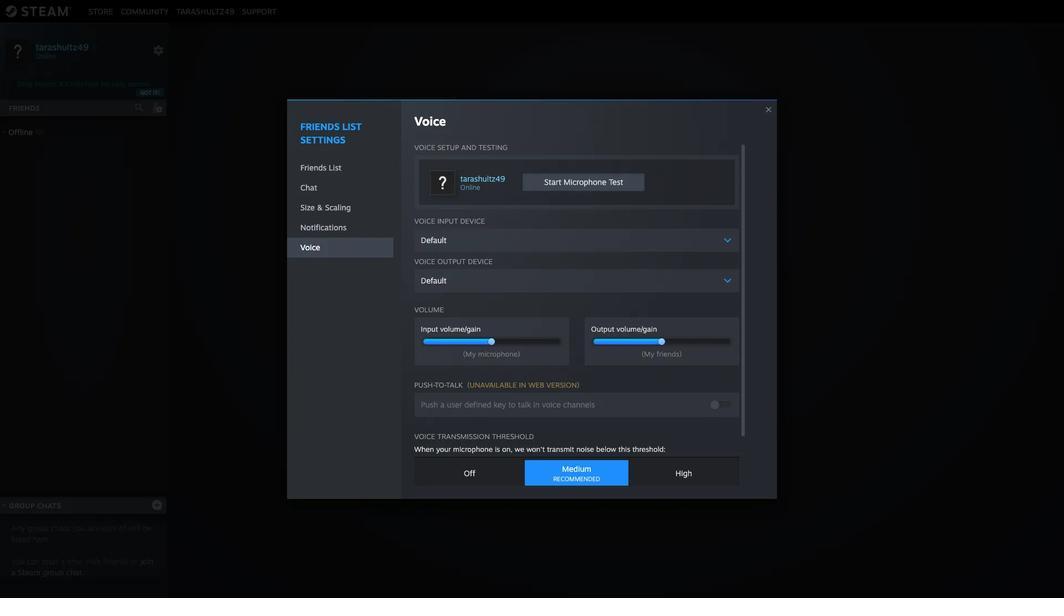 Task type: locate. For each thing, give the bounding box(es) containing it.
a left chat
[[61, 557, 65, 566]]

transmit
[[547, 445, 574, 454]]

tarashultz49 left support link
[[176, 6, 234, 16]]

high
[[675, 469, 692, 478]]

friends)
[[657, 349, 682, 358]]

friends up the settings in the left top of the page
[[300, 121, 340, 132]]

friends inside friends list settings
[[300, 121, 340, 132]]

2 default from the top
[[421, 276, 446, 285]]

voice output device
[[414, 257, 493, 266]]

chat.
[[66, 568, 84, 577]]

group up here. at left
[[27, 524, 49, 533]]

(my microphone)
[[463, 349, 520, 358]]

0 horizontal spatial or
[[130, 557, 138, 566]]

tarashultz49 down testing
[[460, 174, 505, 183]]

0 horizontal spatial output
[[437, 257, 466, 266]]

default for input
[[421, 235, 446, 245]]

input up voice output device
[[437, 216, 458, 225]]

0 vertical spatial list
[[342, 121, 362, 132]]

a for steam
[[11, 568, 15, 577]]

output right click
[[591, 324, 614, 333]]

can
[[27, 557, 40, 566]]

1 horizontal spatial or
[[599, 316, 608, 328]]

default down voice output device
[[421, 276, 446, 285]]

0 vertical spatial group
[[610, 316, 635, 328]]

0 horizontal spatial group
[[9, 502, 35, 510]]

voice left setup
[[414, 143, 435, 152]]

threshold:
[[632, 445, 666, 454]]

friends list settings
[[300, 121, 362, 145]]

)
[[577, 380, 579, 389]]

chats
[[51, 524, 70, 533]]

1 vertical spatial group
[[43, 568, 64, 577]]

when
[[414, 445, 434, 454]]

a for friend
[[563, 316, 568, 328]]

volume/gain up (my friends)
[[617, 324, 657, 333]]

voice setup and testing
[[414, 143, 508, 152]]

chat left start!
[[638, 316, 657, 328]]

to left start!
[[660, 316, 668, 328]]

0 vertical spatial output
[[437, 257, 466, 266]]

start
[[42, 557, 59, 566]]

of
[[119, 524, 126, 533]]

a down you
[[11, 568, 15, 577]]

input
[[437, 216, 458, 225], [421, 324, 438, 333]]

1 volume/gain from the left
[[440, 324, 481, 333]]

drag friends & chats here for easy access
[[18, 80, 148, 88]]

2 (my from the left
[[642, 349, 654, 358]]

a inside join a steam group chat.
[[11, 568, 15, 577]]

0 horizontal spatial talk
[[446, 380, 463, 389]]

access
[[128, 80, 148, 88]]

add a friend image
[[151, 101, 163, 114]]

group
[[27, 524, 49, 533], [43, 568, 64, 577]]

output down voice input device
[[437, 257, 466, 266]]

transmission
[[437, 432, 490, 441]]

0 vertical spatial chat
[[300, 183, 317, 192]]

voice up when
[[414, 432, 435, 441]]

tarashultz49 up drag friends & chats here for easy access
[[35, 41, 89, 52]]

a left 'user'
[[440, 400, 445, 409]]

in left the web
[[519, 380, 526, 389]]

chat up size
[[300, 183, 317, 192]]

in left voice on the bottom of page
[[533, 400, 540, 409]]

noise
[[576, 445, 594, 454]]

1 horizontal spatial tarashultz49
[[176, 6, 234, 16]]

setup
[[437, 143, 459, 152]]

chats up chats
[[37, 502, 61, 510]]

chats left here
[[66, 80, 83, 88]]

0 vertical spatial in
[[519, 380, 526, 389]]

friends
[[103, 557, 128, 566]]

0 horizontal spatial &
[[59, 80, 64, 88]]

start microphone test button
[[523, 173, 645, 191]]

device down voice input device
[[468, 257, 493, 266]]

a
[[563, 316, 568, 328], [440, 400, 445, 409], [61, 557, 65, 566], [11, 568, 15, 577]]

manage friends list settings image
[[153, 45, 164, 56]]

1 horizontal spatial in
[[533, 400, 540, 409]]

1 (my from the left
[[463, 349, 476, 358]]

1 vertical spatial talk
[[518, 400, 531, 409]]

list for friends list settings
[[342, 121, 362, 132]]

1 vertical spatial list
[[329, 163, 342, 172]]

defined
[[464, 400, 491, 409]]

push
[[421, 400, 438, 409]]

group inside join a steam group chat.
[[43, 568, 64, 577]]

input volume/gain
[[421, 324, 481, 333]]

1 horizontal spatial chats
[[66, 80, 83, 88]]

0 vertical spatial &
[[59, 80, 64, 88]]

chat
[[300, 183, 317, 192], [638, 316, 657, 328]]

voice inside the voice transmission threshold when your microphone is on, we won't transmit noise below this threshold:
[[414, 432, 435, 441]]

0 vertical spatial tarashultz49
[[176, 6, 234, 16]]

create a group chat image
[[151, 500, 162, 511]]

support
[[242, 6, 277, 16]]

1 vertical spatial chats
[[37, 502, 61, 510]]

(my
[[463, 349, 476, 358], [642, 349, 654, 358]]

search my friends list image
[[134, 103, 144, 112]]

won't
[[526, 445, 545, 454]]

(my left 'friends)'
[[642, 349, 654, 358]]

1 horizontal spatial group
[[610, 316, 635, 328]]

0 vertical spatial group
[[27, 524, 49, 533]]

chat
[[67, 557, 83, 566]]

friends down the settings in the left top of the page
[[300, 163, 327, 172]]

to-
[[435, 380, 446, 389]]

input down volume
[[421, 324, 438, 333]]

(my for (my friends)
[[642, 349, 654, 358]]

or left join
[[130, 557, 138, 566]]

to
[[660, 316, 668, 328], [508, 400, 516, 409]]

0 horizontal spatial volume/gain
[[440, 324, 481, 333]]

talk down the web
[[518, 400, 531, 409]]

2 volume/gain from the left
[[617, 324, 657, 333]]

1 vertical spatial default
[[421, 276, 446, 285]]

(my left microphone)
[[463, 349, 476, 358]]

0 horizontal spatial chat
[[300, 183, 317, 192]]

friends for friends list
[[300, 163, 327, 172]]

0 horizontal spatial in
[[519, 380, 526, 389]]

0 horizontal spatial chats
[[37, 502, 61, 510]]

1 vertical spatial in
[[533, 400, 540, 409]]

group
[[610, 316, 635, 328], [9, 502, 35, 510]]

threshold
[[492, 432, 534, 441]]

0 horizontal spatial to
[[508, 400, 516, 409]]

output
[[437, 257, 466, 266], [591, 324, 614, 333]]

1 vertical spatial output
[[591, 324, 614, 333]]

be
[[142, 524, 151, 533]]

1 vertical spatial tarashultz49
[[35, 41, 89, 52]]

1 vertical spatial or
[[130, 557, 138, 566]]

1 default from the top
[[421, 235, 446, 245]]

chats
[[66, 80, 83, 88], [37, 502, 61, 510]]

1 horizontal spatial (my
[[642, 349, 654, 358]]

1 vertical spatial chat
[[638, 316, 657, 328]]

on,
[[502, 445, 513, 454]]

group chats
[[9, 502, 61, 510]]

voice up setup
[[414, 113, 446, 128]]

group down start
[[43, 568, 64, 577]]

device down online
[[460, 216, 485, 225]]

list down the settings in the left top of the page
[[329, 163, 342, 172]]

list
[[342, 121, 362, 132], [329, 163, 342, 172]]

1 vertical spatial to
[[508, 400, 516, 409]]

volume/gain down volume
[[440, 324, 481, 333]]

group right friend
[[610, 316, 635, 328]]

1 horizontal spatial volume/gain
[[617, 324, 657, 333]]

voice input device
[[414, 216, 485, 225]]

list up the settings in the left top of the page
[[342, 121, 362, 132]]

0 vertical spatial default
[[421, 235, 446, 245]]

start microphone test
[[544, 177, 623, 186]]

will
[[128, 524, 140, 533]]

0 vertical spatial to
[[660, 316, 668, 328]]

1 vertical spatial device
[[468, 257, 493, 266]]

0 vertical spatial input
[[437, 216, 458, 225]]

voice for input
[[414, 216, 435, 225]]

friends down the drag
[[9, 104, 40, 112]]

default
[[421, 235, 446, 245], [421, 276, 446, 285]]

default down voice input device
[[421, 235, 446, 245]]

list for friends list
[[329, 163, 342, 172]]

talk
[[446, 380, 463, 389], [518, 400, 531, 409]]

device for voice input device
[[460, 216, 485, 225]]

1 horizontal spatial talk
[[518, 400, 531, 409]]

& left here
[[59, 80, 64, 88]]

2 vertical spatial tarashultz49
[[460, 174, 505, 183]]

tarashultz49
[[176, 6, 234, 16], [35, 41, 89, 52], [460, 174, 505, 183]]

tarashultz49 link
[[173, 6, 238, 16]]

talk left (
[[446, 380, 463, 389]]

voice for transmission
[[414, 432, 435, 441]]

or right friend
[[599, 316, 608, 328]]

friends
[[34, 80, 57, 88], [9, 104, 40, 112], [300, 121, 340, 132], [300, 163, 327, 172]]

scaling
[[325, 203, 351, 212]]

list inside friends list settings
[[342, 121, 362, 132]]

0 vertical spatial device
[[460, 216, 485, 225]]

0 horizontal spatial (my
[[463, 349, 476, 358]]

group up any
[[9, 502, 35, 510]]

collapse chats list image
[[0, 504, 13, 508]]

1 horizontal spatial to
[[660, 316, 668, 328]]

in
[[519, 380, 526, 389], [533, 400, 540, 409]]

& right size
[[317, 203, 323, 212]]

0 horizontal spatial list
[[329, 163, 342, 172]]

online
[[460, 183, 480, 191]]

1 horizontal spatial chat
[[638, 316, 657, 328]]

we
[[515, 445, 524, 454]]

size
[[300, 203, 315, 212]]

to right key
[[508, 400, 516, 409]]

voice down voice input device
[[414, 257, 435, 266]]

1 horizontal spatial list
[[342, 121, 362, 132]]

voice up voice output device
[[414, 216, 435, 225]]

1 horizontal spatial &
[[317, 203, 323, 212]]

volume/gain for input volume/gain
[[440, 324, 481, 333]]

a right click
[[563, 316, 568, 328]]



Task type: vqa. For each thing, say whether or not it's contained in the screenshot.
group within Any group chats you are part of will be listed here.
yes



Task type: describe. For each thing, give the bounding box(es) containing it.
0 vertical spatial or
[[599, 316, 608, 328]]

you
[[11, 557, 24, 566]]

is
[[495, 445, 500, 454]]

group inside any group chats you are part of will be listed here.
[[27, 524, 49, 533]]

volume/gain for output volume/gain
[[617, 324, 657, 333]]

(
[[467, 380, 470, 389]]

offline
[[8, 127, 33, 137]]

join a steam group chat. link
[[11, 557, 153, 577]]

device for voice output device
[[468, 257, 493, 266]]

and
[[461, 143, 476, 152]]

2 horizontal spatial tarashultz49
[[460, 174, 505, 183]]

community
[[121, 6, 169, 16]]

output volume/gain
[[591, 324, 657, 333]]

voice transmission threshold when your microphone is on, we won't transmit noise below this threshold:
[[414, 432, 666, 454]]

push-to-talk ( unavailable in web version )
[[414, 380, 579, 389]]

steam
[[18, 568, 40, 577]]

0 vertical spatial talk
[[446, 380, 463, 389]]

support link
[[238, 6, 281, 16]]

below
[[596, 445, 616, 454]]

off
[[464, 469, 475, 478]]

your
[[436, 445, 451, 454]]

1 horizontal spatial output
[[591, 324, 614, 333]]

voice
[[542, 400, 561, 409]]

web
[[528, 380, 544, 389]]

start!
[[671, 316, 693, 328]]

volume
[[414, 305, 444, 314]]

here
[[85, 80, 99, 88]]

part
[[102, 524, 116, 533]]

join
[[140, 557, 153, 566]]

push-
[[414, 380, 435, 389]]

voice for setup
[[414, 143, 435, 152]]

(my for (my microphone)
[[463, 349, 476, 358]]

testing
[[478, 143, 508, 152]]

notifications
[[300, 223, 347, 232]]

1 vertical spatial &
[[317, 203, 323, 212]]

here.
[[33, 535, 51, 544]]

you can start a chat with friends or
[[11, 557, 140, 566]]

0 vertical spatial chats
[[66, 80, 83, 88]]

channels
[[563, 400, 595, 409]]

push a user defined key to talk in voice channels
[[421, 400, 595, 409]]

0 horizontal spatial tarashultz49
[[35, 41, 89, 52]]

store link
[[85, 6, 117, 16]]

click a friend or group chat to start!
[[541, 316, 693, 328]]

friends for friends list settings
[[300, 121, 340, 132]]

(my friends)
[[642, 349, 682, 358]]

microphone
[[564, 177, 606, 186]]

default for output
[[421, 276, 446, 285]]

recommended
[[553, 475, 600, 483]]

you
[[73, 524, 86, 533]]

user
[[447, 400, 462, 409]]

key
[[494, 400, 506, 409]]

listed
[[11, 535, 30, 544]]

settings
[[300, 134, 346, 145]]

1 vertical spatial input
[[421, 324, 438, 333]]

microphone
[[453, 445, 493, 454]]

store
[[89, 6, 113, 16]]

friends list
[[300, 163, 342, 172]]

medium recommended
[[553, 464, 600, 483]]

friends right the drag
[[34, 80, 57, 88]]

community link
[[117, 6, 173, 16]]

voice for output
[[414, 257, 435, 266]]

a for user
[[440, 400, 445, 409]]

microphone)
[[478, 349, 520, 358]]

easy
[[112, 80, 126, 88]]

click
[[541, 316, 561, 328]]

voice down notifications
[[300, 242, 320, 252]]

drag
[[18, 80, 33, 88]]

this
[[618, 445, 630, 454]]

tarashultz49 online
[[460, 174, 505, 191]]

with
[[85, 557, 101, 566]]

medium
[[562, 464, 591, 474]]

version
[[546, 380, 577, 389]]

for
[[101, 80, 110, 88]]

start
[[544, 177, 561, 186]]

1 vertical spatial group
[[9, 502, 35, 510]]

friends for friends
[[9, 104, 40, 112]]

unavailable
[[470, 380, 517, 389]]

friend
[[571, 316, 597, 328]]

size & scaling
[[300, 203, 351, 212]]

any
[[11, 524, 25, 533]]

test
[[609, 177, 623, 186]]

join a steam group chat.
[[11, 557, 153, 577]]

are
[[88, 524, 100, 533]]

any group chats you are part of will be listed here.
[[11, 524, 151, 544]]



